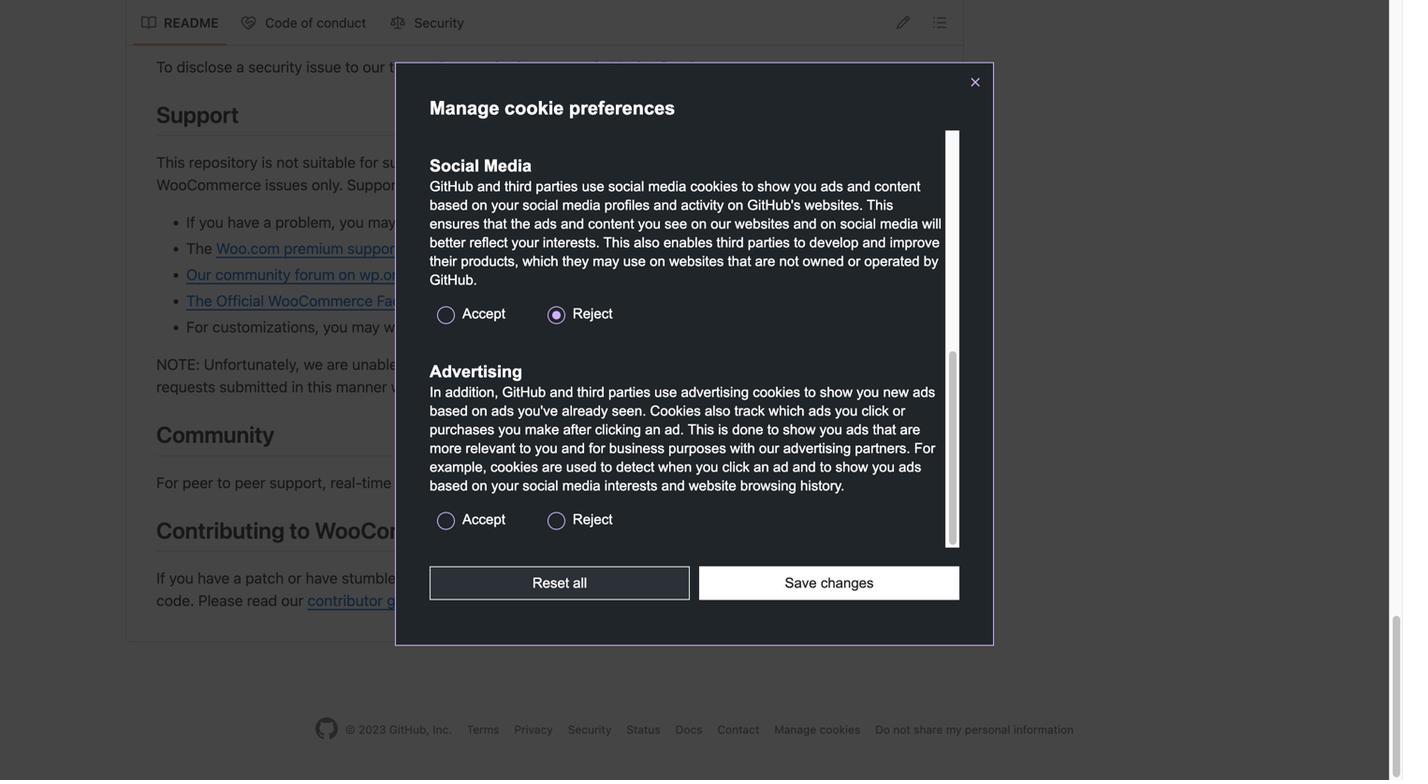 Task type: vqa. For each thing, say whether or not it's contained in the screenshot.
the lock image
no



Task type: locate. For each thing, give the bounding box(es) containing it.
2 vertical spatial with
[[507, 570, 535, 588]]

if
[[186, 214, 195, 231], [156, 570, 165, 588]]

1 vertical spatial information
[[1014, 724, 1074, 737]]

1 vertical spatial click
[[723, 460, 750, 475]]

0 horizontal spatial can
[[406, 176, 430, 194]]

0 horizontal spatial more
[[430, 441, 462, 457]]

2 horizontal spatial issue
[[586, 154, 621, 172]]

stumbled
[[342, 570, 405, 588]]

a
[[236, 58, 244, 76], [530, 58, 538, 76], [263, 214, 271, 231], [791, 356, 799, 374], [234, 570, 242, 588]]

woo.com premium support portal link
[[216, 240, 444, 258]]

you left new on the right of page
[[857, 385, 879, 400]]

social
[[609, 179, 644, 194], [523, 198, 559, 213], [840, 216, 876, 232], [523, 479, 559, 494]]

privacy
[[514, 724, 553, 737]]

0 vertical spatial an
[[645, 422, 661, 438]]

parties inside advertising in addition, github and third parties use advertising cookies to show you new ads based on ads you've already seen. cookies also track which ads you click or purchases you make after clicking an ad. this is done to show you ads that are more relevant to you and for business purposes with our advertising partners. for example, cookies are used to detect when you click an ad and to show you ads based on your social media interests and website browsing history.
[[609, 385, 651, 400]]

do
[[876, 724, 890, 737]]

0 vertical spatial third
[[505, 179, 532, 194]]

if for if you have a problem, you may want to start with the self help guide . the woo.com premium support portal for customers who have purchased themes or extensions. our community forum on wp.org which is available for all woocommerce users. the official woocommerce facebook group . for customizations, you may want to check our list of wooexperts
[[186, 214, 195, 231]]

this inside this repository is not suitable for support. please don't use our issue tracker for support requests, but for core woocommerce issues only. support can take place through the appropriate channels:
[[156, 154, 185, 172]]

1 vertical spatial your
[[512, 235, 539, 251]]

themes
[[690, 240, 740, 258]]

0 vertical spatial issues
[[265, 176, 308, 194]]

contact
[[718, 724, 760, 737]]

accept left list
[[463, 306, 505, 322]]

honor
[[419, 356, 459, 374]]

premium
[[284, 240, 344, 258]]

reporting security issues
[[156, 6, 417, 32]]

with up contributor guidelines for more information on how you can do this.
[[507, 570, 535, 588]]

© 2023 github, inc.
[[345, 724, 452, 737]]

0 vertical spatial manage
[[430, 98, 500, 119]]

you up code.
[[169, 570, 194, 588]]

self help guide link
[[548, 214, 647, 231]]

a right as
[[791, 356, 799, 374]]

security link up the to disclose a security issue to our team, please submit a report via hackerone here .
[[383, 8, 473, 38]]

1 horizontal spatial an
[[645, 422, 661, 438]]

our up through
[[559, 154, 582, 172]]

1 horizontal spatial all
[[573, 576, 587, 591]]

group
[[447, 292, 489, 310]]

. up purchased
[[647, 214, 651, 231]]

woocommerce
[[156, 176, 261, 194], [573, 266, 678, 284], [268, 292, 373, 310], [315, 518, 473, 544], [539, 570, 644, 588]]

1 vertical spatial an
[[754, 460, 769, 475]]

please down "business"
[[630, 474, 675, 492]]

on down example,
[[472, 479, 488, 494]]

websites down github's
[[735, 216, 790, 232]]

2 horizontal spatial .
[[720, 58, 725, 76]]

in
[[583, 356, 594, 374], [292, 378, 304, 396]]

have
[[228, 214, 260, 231], [578, 240, 610, 258], [198, 570, 230, 588], [306, 570, 338, 588]]

1 horizontal spatial please
[[443, 154, 488, 172]]

will
[[922, 216, 942, 232], [391, 378, 413, 396]]

manage cookie preferences document
[[430, 0, 960, 601]]

is inside this repository is not suitable for support. please don't use our issue tracker for support requests, but for core woocommerce issues only. support can take place through the appropriate channels:
[[262, 154, 273, 172]]

2 horizontal spatial is
[[718, 422, 729, 438]]

preferences
[[569, 98, 675, 119]]

on
[[472, 198, 488, 213], [728, 198, 744, 213], [691, 216, 707, 232], [821, 216, 837, 232], [650, 254, 666, 269], [339, 266, 356, 284], [645, 356, 662, 374], [472, 404, 488, 419], [472, 479, 488, 494], [602, 592, 619, 610]]

0 vertical spatial if
[[186, 214, 195, 231]]

our inside if you have a patch or have stumbled upon an issue with woocommerce core, you can contribute this back to the code. please read our
[[281, 592, 304, 610]]

the left self
[[522, 214, 544, 231]]

our right read
[[281, 592, 304, 610]]

read
[[247, 592, 277, 610]]

security link left status
[[568, 724, 612, 737]]

0 vertical spatial security link
[[383, 8, 473, 38]]

github down social
[[430, 179, 473, 194]]

support.
[[382, 154, 440, 172]]

may up 'unable'
[[352, 319, 380, 336]]

can inside if you have a patch or have stumbled upon an issue with woocommerce core, you can contribute this back to the code. please read our
[[714, 570, 739, 588]]

issue up contributor guidelines for more information on how you can do this.
[[468, 570, 503, 588]]

1 horizontal spatial content
[[875, 179, 921, 194]]

edit file image
[[896, 15, 911, 30]]

contact link
[[718, 724, 760, 737]]

terms link
[[467, 724, 500, 737]]

use up the help
[[582, 179, 605, 194]]

use up through
[[531, 154, 556, 172]]

our inside advertising in addition, github and third parties use advertising cookies to show you new ads based on ads you've already seen. cookies also track which ads you click or purchases you make after clicking an ad. this is done to show you ads that are more relevant to you and for business purposes with our advertising partners. for example, cookies are used to detect when you click an ad and to show you ads based on your social media interests and website browsing history.
[[759, 441, 780, 457]]

with inside if you have a patch or have stumbled upon an issue with woocommerce core, you can contribute this back to the code. please read our
[[507, 570, 535, 588]]

2 horizontal spatial which
[[769, 404, 805, 419]]

save changes
[[785, 576, 874, 591]]

show inside the social media github and third parties use social media cookies to show you ads and content based on your social media profiles and activity on github's websites. this ensures that the ads and content you see on our websites and on social media will better reflect your interests. this also enables third parties to develop and improve their products, which they may use on websites that are not owned or operated by github.
[[758, 179, 790, 194]]

to up history.
[[820, 460, 832, 475]]

1 horizontal spatial support
[[463, 356, 516, 374]]

reject inside social media option group
[[573, 306, 613, 322]]

will left be at left
[[391, 378, 413, 396]]

requests,
[[756, 154, 819, 172]]

appropriate
[[590, 176, 669, 194]]

0 horizontal spatial is
[[262, 154, 273, 172]]

1 the from the top
[[186, 240, 212, 258]]

to left honor
[[402, 356, 415, 374]]

team,
[[389, 58, 427, 76]]

1 horizontal spatial for
[[186, 319, 209, 336]]

to right used
[[601, 460, 612, 475]]

relevant
[[466, 441, 516, 457]]

ad.
[[665, 422, 684, 438]]

you
[[794, 179, 817, 194], [199, 214, 224, 231], [339, 214, 364, 231], [638, 216, 661, 232], [323, 319, 348, 336], [857, 385, 879, 400], [835, 404, 858, 419], [498, 422, 521, 438], [820, 422, 843, 438], [535, 441, 558, 457], [696, 460, 719, 475], [872, 460, 895, 475], [169, 570, 194, 588], [686, 570, 710, 588], [655, 592, 680, 610]]

if inside if you have a patch or have stumbled upon an issue with woocommerce core, you can contribute this back to the code. please read our
[[156, 570, 165, 588]]

only.
[[312, 176, 343, 194]]

1 vertical spatial third
[[717, 235, 744, 251]]

1 horizontal spatial support
[[347, 176, 402, 194]]

0 vertical spatial please
[[443, 154, 488, 172]]

2 horizontal spatial an
[[754, 460, 769, 475]]

you down core,
[[655, 592, 680, 610]]

1 horizontal spatial .
[[647, 214, 651, 231]]

0 vertical spatial reject
[[573, 306, 613, 322]]

1 based from the top
[[430, 198, 468, 213]]

please inside if you have a patch or have stumbled upon an issue with woocommerce core, you can contribute this back to the code. please read our
[[198, 592, 243, 610]]

support
[[156, 102, 239, 128], [347, 176, 402, 194]]

0 vertical spatial .
[[720, 58, 725, 76]]

2 vertical spatial an
[[447, 570, 464, 588]]

based inside the social media github and third parties use social media cookies to show you ads and content based on your social media profiles and activity on github's websites. this ensures that the ads and content you see on our websites and on social media will better reflect your interests. this also enables third parties to develop and improve their products, which they may use on websites that are not owned or operated by github.
[[430, 198, 468, 213]]

security
[[262, 6, 346, 32], [414, 15, 464, 30], [568, 724, 612, 737]]

0 vertical spatial click
[[862, 404, 889, 419]]

please left read
[[198, 592, 243, 610]]

not right do
[[894, 724, 911, 737]]

users.
[[682, 266, 723, 284]]

1 horizontal spatial in
[[583, 356, 594, 374]]

1 vertical spatial parties
[[748, 235, 790, 251]]

accept inside social media option group
[[463, 306, 505, 322]]

hours,
[[584, 474, 626, 492]]

that up the partners.
[[873, 422, 896, 438]]

0 horizontal spatial third
[[505, 179, 532, 194]]

2 accept from the top
[[463, 512, 505, 528]]

0 vertical spatial requests
[[520, 356, 579, 374]]

peer
[[183, 474, 213, 492], [235, 474, 266, 492]]

accept for in
[[463, 512, 505, 528]]

for peer to peer support, real-time announcements, and office hours, please join our slack community !
[[156, 474, 851, 492]]

is inside "if you have a problem, you may want to start with the self help guide . the woo.com premium support portal for customers who have purchased themes or extensions. our community forum on wp.org which is available for all woocommerce users. the official woocommerce facebook group . for customizations, you may want to check our list of wooexperts"
[[454, 266, 465, 284]]

1 horizontal spatial is
[[454, 266, 465, 284]]

will up improve
[[922, 216, 942, 232]]

1 vertical spatial content
[[588, 216, 634, 232]]

manage cookies
[[775, 724, 861, 737]]

on right activity
[[728, 198, 744, 213]]

content down profiles
[[588, 216, 634, 232]]

is
[[262, 154, 273, 172], [454, 266, 465, 284], [718, 422, 729, 438]]

social
[[430, 157, 479, 176]]

reject inside advertising option group
[[573, 512, 613, 528]]

manage cookie preferences dialog
[[395, 0, 994, 647]]

new
[[883, 385, 909, 400]]

status
[[627, 724, 661, 737]]

reject for advertising
[[573, 512, 613, 528]]

2 vertical spatial based
[[430, 479, 468, 494]]

for
[[186, 319, 209, 336], [915, 441, 936, 457], [156, 474, 179, 492]]

advertising option group
[[430, 361, 946, 548]]

also
[[634, 235, 660, 251], [705, 404, 731, 419]]

manage inside 'button'
[[775, 724, 817, 737]]

0 horizontal spatial in
[[292, 378, 304, 396]]

don't
[[492, 154, 527, 172]]

2 horizontal spatial can
[[714, 570, 739, 588]]

woocommerce inside this repository is not suitable for support. please don't use our issue tracker for support requests, but for core woocommerce issues only. support can take place through the appropriate channels:
[[156, 176, 261, 194]]

click up the website at the bottom of page
[[723, 460, 750, 475]]

0 vertical spatial community
[[215, 266, 291, 284]]

are right we
[[327, 356, 348, 374]]

here
[[690, 58, 720, 76]]

1 vertical spatial with
[[730, 441, 755, 457]]

social up profiles
[[609, 179, 644, 194]]

code of conduct image
[[241, 15, 256, 30]]

0 vertical spatial will
[[922, 216, 942, 232]]

an left ad.
[[645, 422, 661, 438]]

all
[[554, 266, 569, 284], [573, 576, 587, 591]]

code.
[[156, 592, 194, 610]]

our right join
[[706, 474, 729, 492]]

may inside the social media github and third parties use social media cookies to show you ads and content based on your social media profiles and activity on github's websites. this ensures that the ads and content you see on our websites and on social media will better reflect your interests. this also enables third parties to develop and improve their products, which they may use on websites that are not owned or operated by github.
[[593, 254, 619, 269]]

2 vertical spatial .
[[489, 292, 493, 310]]

media down tracker
[[648, 179, 687, 194]]

reject
[[573, 306, 613, 322], [573, 512, 613, 528]]

any
[[849, 356, 873, 374]]

1 horizontal spatial websites
[[735, 216, 790, 232]]

0 vertical spatial all
[[554, 266, 569, 284]]

1 vertical spatial is
[[454, 266, 465, 284]]

the right back
[[899, 570, 921, 588]]

0 horizontal spatial peer
[[183, 474, 213, 492]]

that inside advertising in addition, github and third parties use advertising cookies to show you new ads based on ads you've already seen. cookies also track which ads you click or purchases you make after clicking an ad. this is done to show you ads that are more relevant to you and for business purposes with our advertising partners. for example, cookies are used to detect when you click an ad and to show you ads based on your social media interests and website browsing history.
[[873, 422, 896, 438]]

report
[[542, 58, 583, 76]]

that up reflect
[[484, 216, 507, 232]]

for inside advertising in addition, github and third parties use advertising cookies to show you new ads based on ads you've already seen. cookies also track which ads you click or purchases you make after clicking an ad. this is done to show you ads that are more relevant to you and for business purposes with our advertising partners. for example, cookies are used to detect when you click an ad and to show you ads based on your social media interests and website browsing history.
[[589, 441, 605, 457]]

0 vertical spatial please
[[431, 58, 476, 76]]

with up reflect
[[489, 214, 518, 231]]

issues down wooexperts link
[[598, 356, 641, 374]]

2 vertical spatial third
[[577, 385, 605, 400]]

1 vertical spatial based
[[430, 404, 468, 419]]

2 vertical spatial is
[[718, 422, 729, 438]]

0 vertical spatial parties
[[536, 179, 578, 194]]

0 vertical spatial issue
[[306, 58, 341, 76]]

woocommerce down repository
[[156, 176, 261, 194]]

our inside the social media github and third parties use social media cookies to show you ads and content based on your social media profiles and activity on github's websites. this ensures that the ads and content you see on our websites and on social media will better reflect your interests. this also enables third parties to develop and improve their products, which they may use on websites that are not owned or operated by github.
[[711, 216, 731, 232]]

parties up the seen.
[[609, 385, 651, 400]]

inc.
[[433, 724, 452, 737]]

1 horizontal spatial peer
[[235, 474, 266, 492]]

all inside button
[[573, 576, 587, 591]]

which
[[523, 254, 559, 269], [410, 266, 450, 284], [769, 404, 805, 419]]

if inside "if you have a problem, you may want to start with the self help guide . the woo.com premium support portal for customers who have purchased themes or extensions. our community forum on wp.org which is available for all woocommerce users. the official woocommerce facebook group . for customizations, you may want to check our list of wooexperts"
[[186, 214, 195, 231]]

or down new on the right of page
[[893, 404, 906, 419]]

1 horizontal spatial which
[[523, 254, 559, 269]]

operated
[[865, 254, 920, 269]]

ads
[[821, 179, 844, 194], [534, 216, 557, 232], [913, 385, 936, 400], [491, 404, 514, 419], [809, 404, 831, 419], [846, 422, 869, 438], [899, 460, 922, 475]]

better
[[430, 235, 466, 251]]

third inside advertising in addition, github and third parties use advertising cookies to show you new ads based on ads you've already seen. cookies also track which ads you click or purchases you make after clicking an ad. this is done to show you ads that are more relevant to you and for business purposes with our advertising partners. for example, cookies are used to detect when you click an ad and to show you ads based on your social media interests and website browsing history.
[[577, 385, 605, 400]]

may
[[368, 214, 396, 231], [593, 254, 619, 269], [352, 319, 380, 336]]

which inside the social media github and third parties use social media cookies to show you ads and content based on your social media profiles and activity on github's websites. this ensures that the ads and content you see on our websites and on social media will better reflect your interests. this also enables third parties to develop and improve their products, which they may use on websites that are not owned or operated by github.
[[523, 254, 559, 269]]

0 horizontal spatial information
[[521, 592, 598, 610]]

1 horizontal spatial not
[[780, 254, 799, 269]]

community
[[215, 266, 291, 284], [772, 474, 847, 492]]

2 reject from the top
[[573, 512, 613, 528]]

1 accept from the top
[[463, 306, 505, 322]]

to left "check"
[[420, 319, 434, 336]]

after
[[563, 422, 591, 438]]

guidelines
[[387, 592, 456, 610]]

you up the website at the bottom of page
[[696, 460, 719, 475]]

please up take
[[443, 154, 488, 172]]

example,
[[430, 460, 487, 475]]

1 reject from the top
[[573, 306, 613, 322]]

take
[[434, 176, 463, 194]]

the up the help
[[565, 176, 587, 194]]

can inside this repository is not suitable for support. please don't use our issue tracker for support requests, but for core woocommerce issues only. support can take place through the appropriate channels:
[[406, 176, 430, 194]]

issues left the only.
[[265, 176, 308, 194]]

the inside "if you have a problem, you may want to start with the self help guide . the woo.com premium support portal for customers who have purchased themes or extensions. our community forum on wp.org which is available for all woocommerce users. the official woocommerce facebook group . for customizations, you may want to check our list of wooexperts"
[[522, 214, 544, 231]]

but
[[823, 154, 846, 172]]

on left how
[[602, 592, 619, 610]]

if up our
[[186, 214, 195, 231]]

manage
[[430, 98, 500, 119], [775, 724, 817, 737]]

2 peer from the left
[[235, 474, 266, 492]]

and down after on the left
[[562, 441, 585, 457]]

0 horizontal spatial an
[[447, 570, 464, 588]]

1 vertical spatial for
[[915, 441, 936, 457]]

1 vertical spatial if
[[156, 570, 165, 588]]

and up 'already' on the bottom of page
[[550, 385, 573, 400]]

0 vertical spatial accept
[[463, 306, 505, 322]]

for inside advertising in addition, github and third parties use advertising cookies to show you new ads based on ads you've already seen. cookies also track which ads you click or purchases you make after clicking an ad. this is done to show you ads that are more relevant to you and for business purposes with our advertising partners. for example, cookies are used to detect when you click an ad and to show you ads based on your social media interests and website browsing history.
[[915, 441, 936, 457]]

your down relevant
[[491, 479, 519, 494]]

to
[[345, 58, 359, 76], [742, 179, 754, 194], [437, 214, 450, 231], [794, 235, 806, 251], [420, 319, 434, 336], [402, 356, 415, 374], [805, 385, 816, 400], [768, 422, 779, 438], [520, 441, 531, 457], [601, 460, 612, 475], [820, 460, 832, 475], [217, 474, 231, 492], [290, 518, 310, 544], [882, 570, 895, 588]]

media inside advertising in addition, github and third parties use advertising cookies to show you new ads based on ads you've already seen. cookies also track which ads you click or purchases you make after clicking an ad. this is done to show you ads that are more relevant to you and for business purposes with our advertising partners. for example, cookies are used to detect when you click an ad and to show you ads based on your social media interests and website browsing history.
[[563, 479, 601, 494]]

manage for manage cookies
[[775, 724, 817, 737]]

not inside this repository is not suitable for support. please don't use our issue tracker for support requests, but for core woocommerce issues only. support can take place through the appropriate channels:
[[277, 154, 299, 172]]

note: unfortunately, we are unable to honor support requests in issues on this repository; as a result, any requests submitted in this manner will be closed.
[[156, 356, 873, 396]]

issues inside this repository is not suitable for support. please don't use our issue tracker for support requests, but for core woocommerce issues only. support can take place through the appropriate channels:
[[265, 176, 308, 194]]

0 horizontal spatial security link
[[383, 8, 473, 38]]

if for if you have a patch or have stumbled upon an issue with woocommerce core, you can contribute this back to the code. please read our
[[156, 570, 165, 588]]

0 vertical spatial content
[[875, 179, 921, 194]]

0 vertical spatial of
[[301, 15, 313, 30]]

security link for code of conduct link
[[383, 8, 473, 38]]

and down media
[[477, 179, 501, 194]]

1 horizontal spatial issues
[[598, 356, 641, 374]]

all right reset
[[573, 576, 587, 591]]

list containing readme
[[134, 8, 473, 38]]

advertising down repository; on the top
[[681, 385, 749, 400]]

1 horizontal spatial third
[[577, 385, 605, 400]]

contributing to woocommerce
[[156, 518, 473, 544]]

0 horizontal spatial will
[[391, 378, 413, 396]]

issues inside note: unfortunately, we are unable to honor support requests in issues on this repository; as a result, any requests submitted in this manner will be closed.
[[598, 356, 641, 374]]

accept down for peer to peer support, real-time announcements, and office hours, please join our slack community !
[[463, 512, 505, 528]]

0 vertical spatial want
[[400, 214, 433, 231]]

social inside advertising in addition, github and third parties use advertising cookies to show you new ads based on ads you've already seen. cookies also track which ads you click or purchases you make after clicking an ad. this is done to show you ads that are more relevant to you and for business purposes with our advertising partners. for example, cookies are used to detect when you click an ad and to show you ads based on your social media interests and website browsing history.
[[523, 479, 559, 494]]

of inside "if you have a problem, you may want to start with the self help guide . the woo.com premium support portal for customers who have purchased themes or extensions. our community forum on wp.org which is available for all woocommerce users. the official woocommerce facebook group . for customizations, you may want to check our list of wooexperts"
[[533, 319, 546, 336]]

a up woo.com
[[263, 214, 271, 231]]

list
[[134, 8, 473, 38]]

as
[[771, 356, 787, 374]]

0 horizontal spatial please
[[431, 58, 476, 76]]

1 vertical spatial support
[[347, 176, 402, 194]]

1 vertical spatial will
[[391, 378, 413, 396]]

1 horizontal spatial click
[[862, 404, 889, 419]]

my
[[946, 724, 962, 737]]

information
[[521, 592, 598, 610], [1014, 724, 1074, 737]]

1 vertical spatial security link
[[568, 724, 612, 737]]

1 vertical spatial can
[[714, 570, 739, 588]]

or inside if you have a patch or have stumbled upon an issue with woocommerce core, you can contribute this back to the code. please read our
[[288, 570, 302, 588]]

guide
[[609, 214, 647, 231]]

social media github and third parties use social media cookies to show you ads and content based on your social media profiles and activity on github's websites. this ensures that the ads and content you see on our websites and on social media will better reflect your interests. this also enables third parties to develop and improve their products, which they may use on websites that are not owned or operated by github.
[[430, 157, 942, 288]]

accept inside advertising option group
[[463, 512, 505, 528]]

1 vertical spatial reject
[[573, 512, 613, 528]]

use inside advertising in addition, github and third parties use advertising cookies to show you new ads based on ads you've already seen. cookies also track which ads you click or purchases you make after clicking an ad. this is done to show you ads that are more relevant to you and for business purposes with our advertising partners. for example, cookies are used to detect when you click an ad and to show you ads based on your social media interests and website browsing history.
[[655, 385, 677, 400]]

this inside advertising in addition, github and third parties use advertising cookies to show you new ads based on ads you've already seen. cookies also track which ads you click or purchases you make after clicking an ad. this is done to show you ads that are more relevant to you and for business purposes with our advertising partners. for example, cookies are used to detect when you click an ad and to show you ads based on your social media interests and website browsing history.
[[688, 422, 714, 438]]

with inside "if you have a problem, you may want to start with the self help guide . the woo.com premium support portal for customers who have purchased themes or extensions. our community forum on wp.org which is available for all woocommerce users. the official woocommerce facebook group . for customizations, you may want to check our list of wooexperts"
[[489, 214, 518, 231]]

our up ad
[[759, 441, 780, 457]]

social media option group
[[430, 155, 946, 342]]

1 horizontal spatial can
[[684, 592, 708, 610]]

already
[[562, 404, 608, 419]]

manage inside "document"
[[430, 98, 500, 119]]

0 horizontal spatial of
[[301, 15, 313, 30]]

woocommerce inside if you have a patch or have stumbled upon an issue with woocommerce core, you can contribute this back to the code. please read our
[[539, 570, 644, 588]]

0 horizontal spatial github
[[430, 179, 473, 194]]

. for guide
[[647, 214, 651, 231]]

purposes
[[669, 441, 726, 457]]

you right core,
[[686, 570, 710, 588]]

show down "result,"
[[820, 385, 853, 400]]

websites down enables
[[669, 254, 724, 269]]

to down "result,"
[[805, 385, 816, 400]]

can up 'do'
[[714, 570, 739, 588]]

use up cookies
[[655, 385, 677, 400]]

based up ensures
[[430, 198, 468, 213]]

issue inside if you have a patch or have stumbled upon an issue with woocommerce core, you can contribute this back to the code. please read our
[[468, 570, 503, 588]]

this down we
[[307, 378, 332, 396]]

is right repository
[[262, 154, 273, 172]]

0 horizontal spatial also
[[634, 235, 660, 251]]

or right themes
[[744, 240, 758, 258]]

cookies down as
[[753, 385, 801, 400]]

0 vertical spatial not
[[277, 154, 299, 172]]

repository;
[[694, 356, 767, 374]]

2 vertical spatial support
[[463, 356, 516, 374]]

want down the facebook
[[384, 319, 417, 336]]

and
[[477, 179, 501, 194], [847, 179, 871, 194], [654, 198, 677, 213], [561, 216, 584, 232], [794, 216, 817, 232], [863, 235, 886, 251], [550, 385, 573, 400], [562, 441, 585, 457], [793, 460, 816, 475], [512, 474, 538, 492], [662, 479, 685, 494]]

support inside this repository is not suitable for support. please don't use our issue tracker for support requests, but for core woocommerce issues only. support can take place through the appropriate channels:
[[699, 154, 752, 172]]

code of conduct link
[[234, 8, 376, 38]]

have up woo.com
[[228, 214, 260, 231]]

also inside the social media github and third parties use social media cookies to show you ads and content based on your social media profiles and activity on github's websites. this ensures that the ads and content you see on our websites and on social media will better reflect your interests. this also enables third parties to develop and improve their products, which they may use on websites that are not owned or operated by github.
[[634, 235, 660, 251]]

to up github's
[[742, 179, 754, 194]]

available
[[469, 266, 527, 284]]

0 horizontal spatial support
[[156, 102, 239, 128]]

0 vertical spatial can
[[406, 176, 430, 194]]

0 vertical spatial with
[[489, 214, 518, 231]]

readme
[[164, 15, 219, 30]]

are right themes
[[755, 254, 776, 269]]

accept for media
[[463, 306, 505, 322]]

not left "suitable"
[[277, 154, 299, 172]]

1 vertical spatial may
[[593, 254, 619, 269]]

or inside the social media github and third parties use social media cookies to show you ads and content based on your social media profiles and activity on github's websites. this ensures that the ads and content you see on our websites and on social media will better reflect your interests. this also enables third parties to develop and improve their products, which they may use on websites that are not owned or operated by github.
[[848, 254, 861, 269]]

of right list
[[533, 319, 546, 336]]

can left 'do'
[[684, 592, 708, 610]]

to inside if you have a patch or have stumbled upon an issue with woocommerce core, you can contribute this back to the code. please read our
[[882, 570, 895, 588]]

save changes button
[[699, 567, 960, 601]]

a inside if you have a patch or have stumbled upon an issue with woocommerce core, you can contribute this back to the code. please read our
[[234, 570, 242, 588]]

1 horizontal spatial also
[[705, 404, 731, 419]]



Task type: describe. For each thing, give the bounding box(es) containing it.
manage cookies button
[[775, 722, 861, 739]]

changes
[[821, 576, 874, 591]]

unfortunately,
[[204, 356, 300, 374]]

join
[[679, 474, 703, 492]]

customers
[[471, 240, 542, 258]]

on up "start" on the top left of the page
[[472, 198, 488, 213]]

use inside this repository is not suitable for support. please don't use our issue tracker for support requests, but for core woocommerce issues only. support can take place through the appropriate channels:
[[531, 154, 556, 172]]

personal
[[965, 724, 1011, 737]]

do not share my personal information
[[876, 724, 1074, 737]]

products,
[[461, 254, 519, 269]]

unable
[[352, 356, 398, 374]]

this down guide
[[604, 235, 630, 251]]

ads up the partners.
[[846, 422, 869, 438]]

ads left you've
[[491, 404, 514, 419]]

share
[[914, 724, 943, 737]]

will inside note: unfortunately, we are unable to honor support requests in issues on this repository; as a result, any requests submitted in this manner will be closed.
[[391, 378, 413, 396]]

the inside the social media github and third parties use social media cookies to show you ads and content based on your social media profiles and activity on github's websites. this ensures that the ads and content you see on our websites and on social media will better reflect your interests. this also enables third parties to develop and improve their products, which they may use on websites that are not owned or operated by github.
[[511, 216, 531, 232]]

0 vertical spatial websites
[[735, 216, 790, 232]]

ads up who
[[534, 216, 557, 232]]

their
[[430, 254, 457, 269]]

the inside if you have a patch or have stumbled upon an issue with woocommerce core, you can contribute this back to the code. please read our
[[899, 570, 921, 588]]

note:
[[156, 356, 200, 374]]

to down make at the bottom left of the page
[[520, 441, 531, 457]]

improve
[[890, 235, 940, 251]]

advertising
[[430, 363, 522, 382]]

or inside "if you have a problem, you may want to start with the self help guide . the woo.com premium support portal for customers who have purchased themes or extensions. our community forum on wp.org which is available for all woocommerce users. the official woocommerce facebook group . for customizations, you may want to check our list of wooexperts"
[[744, 240, 758, 258]]

our inside this repository is not suitable for support. please don't use our issue tracker for support requests, but for core woocommerce issues only. support can take place through the appropriate channels:
[[559, 154, 582, 172]]

and up extensions.
[[794, 216, 817, 232]]

for right but
[[850, 154, 868, 172]]

1 horizontal spatial requests
[[520, 356, 579, 374]]

with inside advertising in addition, github and third parties use advertising cookies to show you new ads based on ads you've already seen. cookies also track which ads you click or purchases you make after clicking an ad. this is done to show you ads that are more relevant to you and for business purposes with our advertising partners. for example, cookies are used to detect when you click an ad and to show you ads based on your social media interests and website browsing history.
[[730, 441, 755, 457]]

1 horizontal spatial security
[[414, 15, 464, 30]]

you up history.
[[820, 422, 843, 438]]

to right "done"
[[768, 422, 779, 438]]

you've
[[518, 404, 558, 419]]

manage for manage cookie preferences
[[430, 98, 500, 119]]

ads up websites.
[[821, 179, 844, 194]]

to up better
[[437, 214, 450, 231]]

support inside this repository is not suitable for support. please don't use our issue tracker for support requests, but for core woocommerce issues only. support can take place through the appropriate channels:
[[347, 176, 402, 194]]

do
[[712, 592, 730, 610]]

to down conduct
[[345, 58, 359, 76]]

docs
[[676, 724, 703, 737]]

you down requests,
[[794, 179, 817, 194]]

have up "contributor"
[[306, 570, 338, 588]]

history.
[[801, 479, 845, 494]]

to inside note: unfortunately, we are unable to honor support requests in issues on this repository; as a result, any requests submitted in this manner will be closed.
[[402, 356, 415, 374]]

for inside "if you have a problem, you may want to start with the self help guide . the woo.com premium support portal for customers who have purchased themes or extensions. our community forum on wp.org which is available for all woocommerce users. the official woocommerce facebook group . for customizations, you may want to check our list of wooexperts"
[[186, 319, 209, 336]]

2 based from the top
[[430, 404, 468, 419]]

media up improve
[[880, 216, 919, 232]]

1 horizontal spatial that
[[728, 254, 751, 269]]

code
[[265, 15, 297, 30]]

disclose
[[177, 58, 232, 76]]

problem,
[[275, 214, 336, 231]]

law image
[[391, 15, 406, 30]]

2 horizontal spatial third
[[717, 235, 744, 251]]

show up history.
[[836, 460, 869, 475]]

2 the from the top
[[186, 292, 212, 310]]

1 horizontal spatial please
[[630, 474, 675, 492]]

0 horizontal spatial requests
[[156, 378, 215, 396]]

1 vertical spatial community
[[772, 474, 847, 492]]

cookies inside the social media github and third parties use social media cookies to show you ads and content based on your social media profiles and activity on github's websites. this ensures that the ads and content you see on our websites and on social media will better reflect your interests. this also enables third parties to develop and improve their products, which they may use on websites that are not owned or operated by github.
[[691, 179, 738, 194]]

issue inside this repository is not suitable for support. please don't use our issue tracker for support requests, but for core woocommerce issues only. support can take place through the appropriate channels:
[[586, 154, 621, 172]]

github inside advertising in addition, github and third parties use advertising cookies to show you new ads based on ads you've already seen. cookies also track which ads you click or purchases you make after clicking an ad. this is done to show you ads that are more relevant to you and for business purposes with our advertising partners. for example, cookies are used to detect when you click an ad and to show you ads based on your social media interests and website browsing history.
[[502, 385, 546, 400]]

addition,
[[445, 385, 498, 400]]

media up the help
[[563, 198, 601, 213]]

are up the partners.
[[900, 422, 921, 438]]

ensures
[[430, 216, 480, 232]]

announcements,
[[395, 474, 508, 492]]

0 horizontal spatial parties
[[536, 179, 578, 194]]

reject for social media
[[573, 306, 613, 322]]

a left report in the left of the page
[[530, 58, 538, 76]]

browsing
[[741, 479, 797, 494]]

support inside "if you have a problem, you may want to start with the self help guide . the woo.com premium support portal for customers who have purchased themes or extensions. our community forum on wp.org which is available for all woocommerce users. the official woocommerce facebook group . for customizations, you may want to check our list of wooexperts"
[[347, 240, 400, 258]]

clicking
[[595, 422, 641, 438]]

on inside note: unfortunately, we are unable to honor support requests in issues on this repository; as a result, any requests submitted in this manner will be closed.
[[645, 356, 662, 374]]

and up 'see'
[[654, 198, 677, 213]]

not inside button
[[894, 724, 911, 737]]

repository
[[189, 154, 258, 172]]

3 based from the top
[[430, 479, 468, 494]]

please inside this repository is not suitable for support. please don't use our issue tracker for support requests, but for core woocommerce issues only. support can take place through the appropriate channels:
[[443, 154, 488, 172]]

reporting
[[156, 6, 257, 32]]

have down 'contributing'
[[198, 570, 230, 588]]

docs link
[[676, 724, 703, 737]]

woocommerce down 'forum'
[[268, 292, 373, 310]]

security link for privacy link
[[568, 724, 612, 737]]

this down core
[[867, 198, 894, 213]]

on down websites.
[[821, 216, 837, 232]]

1 peer from the left
[[183, 474, 213, 492]]

to down support,
[[290, 518, 310, 544]]

wp.org
[[360, 266, 406, 284]]

submit
[[480, 58, 526, 76]]

woo.com
[[216, 240, 280, 258]]

social up develop
[[840, 216, 876, 232]]

0 horizontal spatial security
[[262, 6, 346, 32]]

for down who
[[531, 266, 550, 284]]

suitable
[[303, 154, 356, 172]]

your inside advertising in addition, github and third parties use advertising cookies to show you new ads based on ads you've already seen. cookies also track which ads you click or purchases you make after clicking an ad. this is done to show you ads that are more relevant to you and for business purposes with our advertising partners. for example, cookies are used to detect when you click an ad and to show you ads based on your social media interests and website browsing history.
[[491, 479, 519, 494]]

1 vertical spatial websites
[[669, 254, 724, 269]]

on inside "if you have a problem, you may want to start with the self help guide . the woo.com premium support portal for customers who have purchased themes or extensions. our community forum on wp.org which is available for all woocommerce users. the official woocommerce facebook group . for customizations, you may want to check our list of wooexperts"
[[339, 266, 356, 284]]

github,
[[389, 724, 430, 737]]

1 horizontal spatial more
[[483, 592, 517, 610]]

the official woocommerce facebook group link
[[186, 292, 489, 310]]

for right "suitable"
[[360, 154, 378, 172]]

woocommerce down purchased
[[573, 266, 678, 284]]

you down the official woocommerce facebook group link
[[323, 319, 348, 336]]

partners.
[[855, 441, 911, 457]]

1 vertical spatial want
[[384, 319, 417, 336]]

we
[[304, 356, 323, 374]]

2 vertical spatial may
[[352, 319, 380, 336]]

!
[[847, 474, 851, 492]]

ad
[[773, 460, 789, 475]]

wooexperts link
[[550, 319, 632, 336]]

1 horizontal spatial this
[[666, 356, 690, 374]]

purchased
[[614, 240, 686, 258]]

the inside this repository is not suitable for support. please don't use our issue tracker for support requests, but for core woocommerce issues only. support can take place through the appropriate channels:
[[565, 176, 587, 194]]

on down enables
[[650, 254, 666, 269]]

submitted
[[219, 378, 288, 396]]

upon
[[409, 570, 443, 588]]

cookies down relevant
[[491, 460, 538, 475]]

ads down "result,"
[[809, 404, 831, 419]]

is inside advertising in addition, github and third parties use advertising cookies to show you new ads based on ads you've already seen. cookies also track which ads you click or purchases you make after clicking an ad. this is done to show you ads that are more relevant to you and for business purposes with our advertising partners. for example, cookies are used to detect when you click an ad and to show you ads based on your social media interests and website browsing history.
[[718, 422, 729, 438]]

used
[[566, 460, 597, 475]]

and up 'interests.'
[[561, 216, 584, 232]]

for down ensures
[[448, 240, 467, 258]]

are inside the social media github and third parties use social media cookies to show you ads and content based on your social media profiles and activity on github's websites. this ensures that the ads and content you see on our websites and on social media will better reflect your interests. this also enables third parties to develop and improve their products, which they may use on websites that are not owned or operated by github.
[[755, 254, 776, 269]]

0 horizontal spatial this
[[307, 378, 332, 396]]

if you have a problem, you may want to start with the self help guide . the woo.com premium support portal for customers who have purchased themes or extensions. our community forum on wp.org which is available for all woocommerce users. the official woocommerce facebook group . for customizations, you may want to check our list of wooexperts
[[186, 214, 839, 336]]

are inside note: unfortunately, we are unable to honor support requests in issues on this repository; as a result, any requests submitted in this manner will be closed.
[[327, 356, 348, 374]]

cookies
[[650, 404, 701, 419]]

business
[[609, 441, 665, 457]]

0 vertical spatial information
[[521, 592, 598, 610]]

place
[[467, 176, 504, 194]]

for up the channels:
[[677, 154, 695, 172]]

woocommerce down time at the bottom
[[315, 518, 473, 544]]

media
[[484, 157, 532, 176]]

readme link
[[134, 8, 226, 38]]

0 vertical spatial your
[[491, 198, 519, 213]]

when
[[659, 460, 692, 475]]

book image
[[141, 15, 156, 30]]

hackerone
[[610, 58, 686, 76]]

make
[[525, 422, 559, 438]]

. for here
[[720, 58, 725, 76]]

are left used
[[542, 460, 562, 475]]

2 horizontal spatial security
[[568, 724, 612, 737]]

2 horizontal spatial parties
[[748, 235, 790, 251]]

contribute
[[743, 570, 812, 588]]

portal
[[404, 240, 444, 258]]

to disclose a security issue to our team, please submit a report via hackerone here .
[[156, 58, 725, 76]]

ads down the partners.
[[899, 460, 922, 475]]

to up 'contributing'
[[217, 474, 231, 492]]

see
[[665, 216, 687, 232]]

✕ button
[[960, 65, 992, 100]]

all inside "if you have a problem, you may want to start with the self help guide . the woo.com premium support portal for customers who have purchased themes or extensions. our community forum on wp.org which is available for all woocommerce users. the official woocommerce facebook group . for customizations, you may want to check our list of wooexperts"
[[554, 266, 569, 284]]

and right ad
[[793, 460, 816, 475]]

a inside note: unfortunately, we are unable to honor support requests in issues on this repository; as a result, any requests submitted in this manner will be closed.
[[791, 356, 799, 374]]

please submit a report via hackerone here link
[[431, 58, 720, 76]]

show up ad
[[783, 422, 816, 438]]

seen.
[[612, 404, 646, 419]]

0 horizontal spatial advertising
[[681, 385, 749, 400]]

use down guide
[[623, 254, 646, 269]]

social down through
[[523, 198, 559, 213]]

develop
[[810, 235, 859, 251]]

terms
[[467, 724, 500, 737]]

you down make at the bottom left of the page
[[535, 441, 558, 457]]

this inside if you have a patch or have stumbled upon an issue with woocommerce core, you can contribute this back to the code. please read our
[[816, 570, 841, 588]]

an inside if you have a patch or have stumbled upon an issue with woocommerce core, you can contribute this back to the code. please read our
[[447, 570, 464, 588]]

0 vertical spatial support
[[156, 102, 239, 128]]

information inside button
[[1014, 724, 1074, 737]]

community inside "if you have a problem, you may want to start with the self help guide . the woo.com premium support portal for customers who have purchased themes or extensions. our community forum on wp.org which is available for all woocommerce users. the official woocommerce facebook group . for customizations, you may want to check our list of wooexperts"
[[215, 266, 291, 284]]

✕
[[971, 76, 980, 90]]

a inside "if you have a problem, you may want to start with the self help guide . the woo.com premium support portal for customers who have purchased themes or extensions. our community forum on wp.org which is available for all woocommerce users. the official woocommerce facebook group . for customizations, you may want to check our list of wooexperts"
[[263, 214, 271, 231]]

status link
[[627, 724, 661, 737]]

2 vertical spatial for
[[156, 474, 179, 492]]

contributing
[[156, 518, 285, 544]]

0 horizontal spatial click
[[723, 460, 750, 475]]

for right guidelines
[[460, 592, 479, 610]]

via
[[587, 58, 606, 76]]

our inside "if you have a problem, you may want to start with the self help guide . the woo.com premium support portal for customers who have purchased themes or extensions. our community forum on wp.org which is available for all woocommerce users. the official woocommerce facebook group . for customizations, you may want to check our list of wooexperts"
[[483, 319, 505, 336]]

to up owned
[[794, 235, 806, 251]]

a left security
[[236, 58, 244, 76]]

1 vertical spatial in
[[292, 378, 304, 396]]

you up purchased
[[638, 216, 661, 232]]

will inside the social media github and third parties use social media cookies to show you ads and content based on your social media profiles and activity on github's websites. this ensures that the ads and content you see on our websites and on social media will better reflect your interests. this also enables third parties to develop and improve their products, which they may use on websites that are not owned or operated by github.
[[922, 216, 942, 232]]

you down the partners.
[[872, 460, 895, 475]]

0 horizontal spatial that
[[484, 216, 507, 232]]

also inside advertising in addition, github and third parties use advertising cookies to show you new ads based on ads you've already seen. cookies also track which ads you click or purchases you make after clicking an ad. this is done to show you ads that are more relevant to you and for business purposes with our advertising partners. for example, cookies are used to detect when you click an ad and to show you ads based on your social media interests and website browsing history.
[[705, 404, 731, 419]]

on down activity
[[691, 216, 707, 232]]

support inside note: unfortunately, we are unable to honor support requests in issues on this repository; as a result, any requests submitted in this manner will be closed.
[[463, 356, 516, 374]]

cookies inside 'button'
[[820, 724, 861, 737]]

core
[[872, 154, 902, 172]]

support,
[[269, 474, 327, 492]]

github.
[[430, 273, 477, 288]]

if you have a patch or have stumbled upon an issue with woocommerce core, you can contribute this back to the code. please read our
[[156, 570, 921, 610]]

and up websites.
[[847, 179, 871, 194]]

you up relevant
[[498, 422, 521, 438]]

customizations,
[[213, 319, 319, 336]]

reset all
[[533, 576, 587, 591]]

and up operated
[[863, 235, 886, 251]]

1 horizontal spatial advertising
[[783, 441, 851, 457]]

or inside advertising in addition, github and third parties use advertising cookies to show you new ads based on ads you've already seen. cookies also track which ads you click or purchases you make after clicking an ad. this is done to show you ads that are more relevant to you and for business purposes with our advertising partners. for example, cookies are used to detect when you click an ad and to show you ads based on your social media interests and website browsing history.
[[893, 404, 906, 419]]

you up woo.com premium support portal link
[[339, 214, 364, 231]]

how
[[623, 592, 651, 610]]

and down "when"
[[662, 479, 685, 494]]

0 horizontal spatial content
[[588, 216, 634, 232]]

have down self help guide link
[[578, 240, 610, 258]]

more inside advertising in addition, github and third parties use advertising cookies to show you new ads based on ads you've already seen. cookies also track which ads you click or purchases you make after clicking an ad. this is done to show you ads that are more relevant to you and for business purposes with our advertising partners. for example, cookies are used to detect when you click an ad and to show you ads based on your social media interests and website browsing history.
[[430, 441, 462, 457]]

our community forum on wp.org link
[[186, 266, 406, 284]]

outline image
[[933, 15, 948, 30]]

0 horizontal spatial issue
[[306, 58, 341, 76]]

self
[[548, 214, 572, 231]]

channels:
[[673, 176, 738, 194]]

you up woo.com
[[199, 214, 224, 231]]

and left office
[[512, 474, 538, 492]]

0 horizontal spatial .
[[489, 292, 493, 310]]

on down addition,
[[472, 404, 488, 419]]

0 vertical spatial in
[[583, 356, 594, 374]]

our left team,
[[363, 58, 385, 76]]

0 vertical spatial may
[[368, 214, 396, 231]]

which inside "if you have a problem, you may want to start with the self help guide . the woo.com premium support portal for customers who have purchased themes or extensions. our community forum on wp.org which is available for all woocommerce users. the official woocommerce facebook group . for customizations, you may want to check our list of wooexperts"
[[410, 266, 450, 284]]

ads right new on the right of page
[[913, 385, 936, 400]]

which inside advertising in addition, github and third parties use advertising cookies to show you new ads based on ads you've already seen. cookies also track which ads you click or purchases you make after clicking an ad. this is done to show you ads that are more relevant to you and for business purposes with our advertising partners. for example, cookies are used to detect when you click an ad and to show you ads based on your social media interests and website browsing history.
[[769, 404, 805, 419]]

not inside the social media github and third parties use social media cookies to show you ads and content based on your social media profiles and activity on github's websites. this ensures that the ads and content you see on our websites and on social media will better reflect your interests. this also enables third parties to develop and improve their products, which they may use on websites that are not owned or operated by github.
[[780, 254, 799, 269]]

official
[[216, 292, 264, 310]]

manage cookie preferences
[[430, 98, 675, 119]]

2 vertical spatial can
[[684, 592, 708, 610]]

you down 'any'
[[835, 404, 858, 419]]

github inside the social media github and third parties use social media cookies to show you ads and content based on your social media profiles and activity on github's websites. this ensures that the ads and content you see on our websites and on social media will better reflect your interests. this also enables third parties to develop and improve their products, which they may use on websites that are not owned or operated by github.
[[430, 179, 473, 194]]

office
[[541, 474, 580, 492]]

enables
[[664, 235, 713, 251]]

homepage image
[[315, 718, 338, 741]]



